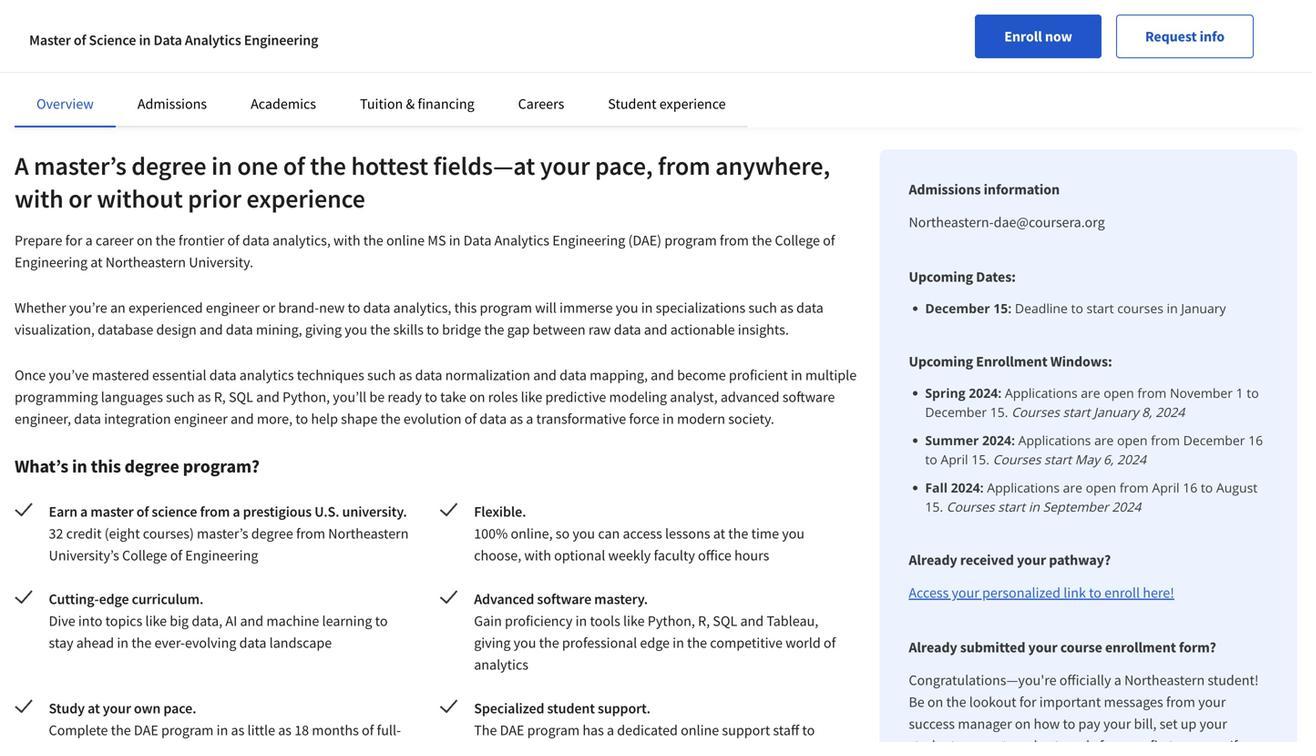 Task type: locate. For each thing, give the bounding box(es) containing it.
15. down "fall"
[[925, 498, 943, 516]]

engineer inside the whether you're an experienced engineer or brand-new to data analytics, this program will immerse you in specializations such as data visualization, database design and data mining, giving you the skills to bridge the gap between raw data and actionable insights.
[[206, 299, 259, 317]]

and right ai
[[240, 612, 264, 631]]

mastered
[[92, 366, 149, 385]]

edge inside cutting-edge curriculum. dive into topics like big data, ai and machine learning to stay ahead in the ever-evolving data landscape
[[99, 591, 129, 609]]

1 horizontal spatial r,
[[698, 612, 710, 631]]

0 horizontal spatial with
[[15, 183, 63, 215]]

1 horizontal spatial student
[[909, 737, 956, 743]]

1 dae from the left
[[134, 722, 158, 740]]

ahead
[[76, 634, 114, 652]]

are for in
[[1063, 479, 1083, 497]]

data inside cutting-edge curriculum. dive into topics like big data, ai and machine learning to stay ahead in the ever-evolving data landscape
[[239, 634, 267, 652]]

2 horizontal spatial such
[[749, 299, 777, 317]]

already up access
[[909, 551, 957, 570]]

1 already from the top
[[909, 551, 957, 570]]

from inside 'applications are open from november 1 to december 15.'
[[1138, 385, 1167, 402]]

0 horizontal spatial or
[[68, 183, 92, 215]]

0 vertical spatial analytics
[[185, 31, 241, 49]]

1 vertical spatial engineer
[[174, 410, 228, 428]]

1 vertical spatial 2024:
[[982, 432, 1015, 449]]

2 vertical spatial applications
[[987, 479, 1060, 497]]

upcoming enrollment windows:
[[909, 353, 1112, 371]]

0 vertical spatial student
[[547, 700, 595, 718]]

northeastern inside 'earn a master of science from a prestigious u.s. university. 32 credit (eight courses) master's degree from northeastern university's college of engineering'
[[328, 525, 409, 543]]

overview
[[36, 95, 94, 113]]

python, inside advanced software mastery. gain proficiency in tools like python, r, sql and tableau, giving you the professional edge  in the competitive world of analytics
[[648, 612, 695, 631]]

financing
[[418, 95, 474, 113]]

start up already received your pathway?
[[998, 498, 1025, 516]]

2 vertical spatial 2024
[[1112, 498, 1141, 516]]

like
[[521, 388, 542, 406], [145, 612, 167, 631], [623, 612, 645, 631]]

1 upcoming from the top
[[909, 268, 973, 286]]

list item containing spring 2024:
[[925, 384, 1269, 422]]

as up insights.
[[780, 299, 794, 317]]

2 upcoming from the top
[[909, 353, 973, 371]]

sql up competitive
[[713, 612, 737, 631]]

your up personalized
[[1017, 551, 1046, 570]]

2 list item from the top
[[925, 384, 1269, 422]]

list containing spring 2024:
[[916, 384, 1269, 517]]

at
[[90, 253, 103, 272], [713, 525, 725, 543], [88, 700, 100, 718]]

engineering up academics link
[[244, 31, 318, 49]]

15. for courses start january 8, 2024
[[990, 404, 1008, 421]]

to right 1
[[1247, 385, 1259, 402]]

giving inside advanced software mastery. gain proficiency in tools like python, r, sql and tableau, giving you the professional edge  in the competitive world of analytics
[[474, 634, 511, 652]]

0 horizontal spatial sql
[[229, 388, 253, 406]]

15. for courses start in september 2024
[[925, 498, 943, 516]]

1 vertical spatial college
[[122, 547, 167, 565]]

may
[[1075, 451, 1100, 468]]

analytics, up skills
[[393, 299, 451, 317]]

1 list item from the top
[[925, 299, 1269, 318]]

15. inside applications are open from december 16 to april 15.
[[972, 451, 990, 468]]

giving
[[305, 321, 342, 339], [474, 634, 511, 652]]

15. inside 'applications are open from november 1 to december 15.'
[[990, 404, 1008, 421]]

1 horizontal spatial master's
[[197, 525, 248, 543]]

0 horizontal spatial ready
[[388, 388, 422, 406]]

0 horizontal spatial january
[[1094, 404, 1139, 421]]

student experience link
[[608, 95, 726, 113]]

0 horizontal spatial april
[[941, 451, 968, 468]]

transformative
[[536, 410, 626, 428]]

and inside cutting-edge curriculum. dive into topics like big data, ai and machine learning to stay ahead in the ever-evolving data landscape
[[240, 612, 264, 631]]

in left 'multiple'
[[791, 366, 803, 385]]

the right complete
[[111, 722, 131, 740]]

list
[[916, 384, 1269, 517]]

experience inside a master's degree in one of the hottest fields—at your pace, from anywhere, with or without prior experience
[[246, 183, 365, 215]]

an
[[110, 299, 126, 317]]

your left own
[[103, 700, 131, 718]]

3 list item from the top
[[925, 431, 1269, 469]]

1 horizontal spatial this
[[454, 299, 477, 317]]

2 vertical spatial courses
[[947, 498, 995, 516]]

you right immerse
[[616, 299, 638, 317]]

university's
[[49, 547, 119, 565]]

sql
[[229, 388, 253, 406], [713, 612, 737, 631]]

study
[[49, 700, 85, 718]]

1 vertical spatial at
[[713, 525, 725, 543]]

ready
[[388, 388, 422, 406], [1062, 737, 1097, 743]]

python, down mastery.
[[648, 612, 695, 631]]

the left skills
[[370, 321, 390, 339]]

0 horizontal spatial admissions
[[137, 95, 207, 113]]

2024 for courses start may 6, 2024
[[1117, 451, 1146, 468]]

1 vertical spatial january
[[1094, 404, 1139, 421]]

1 vertical spatial northeastern
[[328, 525, 409, 543]]

will
[[535, 299, 557, 317]]

1 vertical spatial analytics
[[474, 656, 529, 674]]

0 vertical spatial 2024
[[1156, 404, 1185, 421]]

already for already submitted your course enrollment form?
[[909, 639, 957, 657]]

2024: for spring 2024:
[[969, 385, 1002, 402]]

to inside 'applications are open from november 1 to december 15.'
[[1247, 385, 1259, 402]]

2 horizontal spatial like
[[623, 612, 645, 631]]

analytics up will
[[494, 231, 550, 250]]

in inside cutting-edge curriculum. dive into topics like big data, ai and machine learning to stay ahead in the ever-evolving data landscape
[[117, 634, 129, 652]]

0 vertical spatial python,
[[283, 388, 330, 406]]

1 horizontal spatial ready
[[1062, 737, 1097, 743]]

applications
[[1005, 385, 1078, 402], [1018, 432, 1091, 449], [987, 479, 1060, 497]]

0 vertical spatial admissions
[[137, 95, 207, 113]]

engineer
[[206, 299, 259, 317], [174, 410, 228, 428]]

program inside prepare for a career on the frontier of data analytics, with the online ms in data analytics engineering (dae) program from the college of engineering at northeastern university.
[[665, 231, 717, 250]]

0 vertical spatial with
[[15, 183, 63, 215]]

student
[[547, 700, 595, 718], [909, 737, 956, 743]]

curriculum.
[[132, 591, 203, 609]]

1 horizontal spatial online
[[681, 722, 719, 740]]

list item down 'windows:'
[[925, 384, 1269, 422]]

frontier
[[179, 231, 224, 250]]

applications for in
[[987, 479, 1060, 497]]

0 horizontal spatial master's
[[34, 150, 126, 182]]

1 vertical spatial courses
[[993, 451, 1041, 468]]

and up the predictive
[[533, 366, 557, 385]]

0 horizontal spatial edge
[[99, 591, 129, 609]]

2 vertical spatial 2024:
[[951, 479, 984, 497]]

in right what's at left bottom
[[72, 455, 87, 478]]

the down be
[[381, 410, 401, 428]]

6,
[[1103, 451, 1114, 468]]

at inside "study at your own pace. complete the dae program in as little as 18 months of full-"
[[88, 700, 100, 718]]

to right new
[[348, 299, 360, 317]]

a up 'messages'
[[1114, 672, 1122, 690]]

0 horizontal spatial dae
[[134, 722, 158, 740]]

are for january
[[1081, 385, 1100, 402]]

0 vertical spatial 16
[[1249, 432, 1263, 449]]

manager
[[958, 715, 1012, 734]]

mastery.
[[594, 591, 648, 609]]

open inside applications are open from april 16 to august 15.
[[1086, 479, 1116, 497]]

1 vertical spatial are
[[1094, 432, 1114, 449]]

ready inside the congratulations—you're officially a northeastern student! be on the lookout for important messages from your success manager on how to pay your bill, set up your student account, and get ready for your first courses. if y
[[1062, 737, 1097, 743]]

has
[[583, 722, 604, 740]]

college down (eight
[[122, 547, 167, 565]]

0 vertical spatial college
[[775, 231, 820, 250]]

1 horizontal spatial or
[[262, 299, 275, 317]]

and inside advanced software mastery. gain proficiency in tools like python, r, sql and tableau, giving you the professional edge  in the competitive world of analytics
[[740, 612, 764, 631]]

courses.
[[1177, 737, 1227, 743]]

prestigious
[[243, 503, 312, 521]]

this
[[454, 299, 477, 317], [91, 455, 121, 478]]

like right roles
[[521, 388, 542, 406]]

tableau,
[[767, 612, 819, 631]]

0 vertical spatial applications
[[1005, 385, 1078, 402]]

courses start in september 2024
[[947, 498, 1141, 516]]

0 horizontal spatial experience
[[246, 183, 365, 215]]

advanced software mastery. gain proficiency in tools like python, r, sql and tableau, giving you the professional edge  in the competitive world of analytics
[[474, 591, 836, 674]]

2 vertical spatial december
[[1183, 432, 1245, 449]]

the left ms
[[363, 231, 383, 250]]

applications for january
[[1005, 385, 1078, 402]]

1 vertical spatial with
[[334, 231, 360, 250]]

1 vertical spatial or
[[262, 299, 275, 317]]

from right pace,
[[658, 150, 710, 182]]

access
[[623, 525, 662, 543]]

dae down own
[[134, 722, 158, 740]]

1 vertical spatial analytics,
[[393, 299, 451, 317]]

data right raw at the top left of the page
[[614, 321, 641, 339]]

applications inside applications are open from april 16 to august 15.
[[987, 479, 1060, 497]]

1 horizontal spatial 15.
[[972, 451, 990, 468]]

start for in
[[998, 498, 1025, 516]]

from inside prepare for a career on the frontier of data analytics, with the online ms in data analytics engineering (dae) program from the college of engineering at northeastern university.
[[720, 231, 749, 250]]

2024 right 6,
[[1117, 451, 1146, 468]]

engineer down essential
[[174, 410, 228, 428]]

your inside "study at your own pace. complete the dae program in as little as 18 months of full-"
[[103, 700, 131, 718]]

applications for may
[[1018, 432, 1091, 449]]

0 vertical spatial analytics,
[[273, 231, 331, 250]]

in left competitive
[[673, 634, 684, 652]]

2024
[[1156, 404, 1185, 421], [1117, 451, 1146, 468], [1112, 498, 1141, 516]]

16 inside applications are open from april 16 to august 15.
[[1183, 479, 1198, 497]]

r, down office
[[698, 612, 710, 631]]

1 vertical spatial applications
[[1018, 432, 1091, 449]]

as
[[780, 299, 794, 317], [399, 366, 412, 385], [198, 388, 211, 406], [510, 410, 523, 428], [231, 722, 245, 740], [278, 722, 292, 740]]

r, up program?
[[214, 388, 226, 406]]

already for already received your pathway?
[[909, 551, 957, 570]]

essential
[[152, 366, 206, 385]]

faculty
[[654, 547, 695, 565]]

such up be
[[367, 366, 396, 385]]

applications down the enrollment
[[1005, 385, 1078, 402]]

enrollment
[[976, 353, 1048, 371]]

from down applications are open from december 16 to april 15.
[[1120, 479, 1149, 497]]

this inside the whether you're an experienced engineer or brand-new to data analytics, this program will immerse you in specializations such as data visualization, database design and data mining, giving you the skills to bridge the gap between raw data and actionable insights.
[[454, 299, 477, 317]]

2024: for fall 2024:
[[951, 479, 984, 497]]

new
[[319, 299, 345, 317]]

with inside a master's degree in one of the hottest fields—at your pace, from anywhere, with or without prior experience
[[15, 183, 63, 215]]

program up gap
[[480, 299, 532, 317]]

2 vertical spatial degree
[[251, 525, 293, 543]]

1 vertical spatial software
[[537, 591, 592, 609]]

deadline
[[1015, 300, 1068, 317]]

2 horizontal spatial for
[[1100, 737, 1117, 743]]

0 vertical spatial sql
[[229, 388, 253, 406]]

applications inside applications are open from december 16 to april 15.
[[1018, 432, 1091, 449]]

1 horizontal spatial experience
[[660, 95, 726, 113]]

your right access
[[952, 584, 979, 602]]

world
[[786, 634, 821, 652]]

predictive
[[545, 388, 606, 406]]

pay
[[1079, 715, 1101, 734]]

engineering
[[244, 31, 318, 49], [552, 231, 625, 250], [15, 253, 88, 272], [185, 547, 258, 565]]

with inside flexible. 100% online, so you can access lessons at the time you choose, with optional weekly faculty office hours
[[524, 547, 551, 565]]

1 horizontal spatial analytics
[[494, 231, 550, 250]]

to right skills
[[427, 321, 439, 339]]

applications up courses start in september 2024
[[987, 479, 1060, 497]]

january
[[1181, 300, 1226, 317], [1094, 404, 1139, 421]]

list item containing summer 2024:
[[925, 431, 1269, 469]]

2 vertical spatial with
[[524, 547, 551, 565]]

0 vertical spatial analytics
[[239, 366, 294, 385]]

2024: right "fall"
[[951, 479, 984, 497]]

2 dae from the left
[[500, 722, 524, 740]]

open
[[1104, 385, 1134, 402], [1117, 432, 1148, 449], [1086, 479, 1116, 497]]

dae inside specialized student support. the dae program has a dedicated online support staff to
[[500, 722, 524, 740]]

to down summer
[[925, 451, 937, 468]]

the inside flexible. 100% online, so you can access lessons at the time you choose, with optional weekly faculty office hours
[[728, 525, 748, 543]]

you right so
[[573, 525, 595, 543]]

1 vertical spatial already
[[909, 639, 957, 657]]

courses
[[1012, 404, 1060, 421], [993, 451, 1041, 468], [947, 498, 995, 516]]

society.
[[728, 410, 774, 428]]

already submitted your course enrollment form?
[[909, 639, 1216, 657]]

1 horizontal spatial 16
[[1249, 432, 1263, 449]]

1 vertical spatial experience
[[246, 183, 365, 215]]

0 vertical spatial degree
[[131, 150, 206, 182]]

on right career
[[137, 231, 153, 250]]

0 vertical spatial april
[[941, 451, 968, 468]]

access your personalized link to enroll here!
[[909, 584, 1175, 602]]

2 already from the top
[[909, 639, 957, 657]]

already down access
[[909, 639, 957, 657]]

student down success
[[909, 737, 956, 743]]

1 horizontal spatial analytics
[[474, 656, 529, 674]]

office
[[698, 547, 732, 565]]

0 horizontal spatial online
[[386, 231, 425, 250]]

0 horizontal spatial python,
[[283, 388, 330, 406]]

2 vertical spatial 15.
[[925, 498, 943, 516]]

15. inside applications are open from april 16 to august 15.
[[925, 498, 943, 516]]

1 vertical spatial admissions
[[909, 180, 981, 199]]

1 horizontal spatial giving
[[474, 634, 511, 652]]

open inside applications are open from december 16 to april 15.
[[1117, 432, 1148, 449]]

ready right be
[[388, 388, 422, 406]]

with up new
[[334, 231, 360, 250]]

1 horizontal spatial data
[[463, 231, 492, 250]]

upcoming left dates:
[[909, 268, 973, 286]]

ever-
[[154, 634, 185, 652]]

open for 6,
[[1117, 432, 1148, 449]]

student experience
[[608, 95, 726, 113]]

and left more,
[[230, 410, 254, 428]]

data inside prepare for a career on the frontier of data analytics, with the online ms in data analytics engineering (dae) program from the college of engineering at northeastern university.
[[242, 231, 270, 250]]

as left 18 on the bottom left of the page
[[278, 722, 292, 740]]

the left hottest
[[310, 150, 346, 182]]

0 horizontal spatial 16
[[1183, 479, 1198, 497]]

tuition & financing link
[[360, 95, 474, 113]]

master's down science
[[197, 525, 248, 543]]

1 horizontal spatial sql
[[713, 612, 737, 631]]

enroll
[[1105, 584, 1140, 602]]

1 vertical spatial master's
[[197, 525, 248, 543]]

1 horizontal spatial software
[[783, 388, 835, 406]]

16 inside applications are open from december 16 to april 15.
[[1249, 432, 1263, 449]]

in up 'prior'
[[211, 150, 232, 182]]

northeastern inside prepare for a career on the frontier of data analytics, with the online ms in data analytics engineering (dae) program from the college of engineering at northeastern university.
[[105, 253, 186, 272]]

set
[[1160, 715, 1178, 734]]

1 vertical spatial edge
[[640, 634, 670, 652]]

admissions for admissions information
[[909, 180, 981, 199]]

what's
[[15, 455, 68, 478]]

admissions
[[137, 95, 207, 113], [909, 180, 981, 199]]

0 vertical spatial such
[[749, 299, 777, 317]]

fall
[[925, 479, 948, 497]]

with
[[15, 183, 63, 215], [334, 231, 360, 250], [524, 547, 551, 565]]

start
[[1087, 300, 1114, 317], [1063, 404, 1090, 421], [1044, 451, 1072, 468], [998, 498, 1025, 516]]

list item containing fall 2024:
[[925, 478, 1269, 517]]

help
[[311, 410, 338, 428]]

degree up the without
[[131, 150, 206, 182]]

sql inside once you've mastered essential data analytics techniques such as data normalization and data mapping, and become proficient in multiple programming languages such as r, sql and python, you'll be ready to take on roles like predictive modeling analyst, advanced software engineer, data integration engineer and more, to help shape the evolution of data as a transformative force in modern society.
[[229, 388, 253, 406]]

a left career
[[85, 231, 93, 250]]

software up proficiency
[[537, 591, 592, 609]]

and right design
[[200, 321, 223, 339]]

college inside 'earn a master of science from a prestigious u.s. university. 32 credit (eight courses) master's degree from northeastern university's college of engineering'
[[122, 547, 167, 565]]

northeastern inside the congratulations—you're officially a northeastern student! be on the lookout for important messages from your success manager on how to pay your bill, set up your student account, and get ready for your first courses. if y
[[1124, 672, 1205, 690]]

edge
[[99, 591, 129, 609], [640, 634, 670, 652]]

in right ms
[[449, 231, 461, 250]]

1 vertical spatial december
[[925, 404, 987, 421]]

analytics up specialized on the bottom
[[474, 656, 529, 674]]

2 vertical spatial at
[[88, 700, 100, 718]]

0 horizontal spatial for
[[65, 231, 82, 250]]

or inside the whether you're an experienced engineer or brand-new to data analytics, this program will immerse you in specializations such as data visualization, database design and data mining, giving you the skills to bridge the gap between raw data and actionable insights.
[[262, 299, 275, 317]]

2024: right summer
[[982, 432, 1015, 449]]

like inside once you've mastered essential data analytics techniques such as data normalization and data mapping, and become proficient in multiple programming languages such as r, sql and python, you'll be ready to take on roles like predictive modeling analyst, advanced software engineer, data integration engineer and more, to help shape the evolution of data as a transformative force in modern society.
[[521, 388, 542, 406]]

giving down gain
[[474, 634, 511, 652]]

0 vertical spatial december
[[925, 300, 990, 317]]

list item
[[925, 299, 1269, 318], [925, 384, 1269, 422], [925, 431, 1269, 469], [925, 478, 1269, 517]]

april inside applications are open from december 16 to april 15.
[[941, 451, 968, 468]]

master's
[[34, 150, 126, 182], [197, 525, 248, 543]]

december inside applications are open from december 16 to april 15.
[[1183, 432, 1245, 449]]

experience right 'student'
[[660, 95, 726, 113]]

time
[[751, 525, 779, 543]]

1 horizontal spatial with
[[334, 231, 360, 250]]

15. up 'summer 2024:'
[[990, 404, 1008, 421]]

with down online,
[[524, 547, 551, 565]]

evolving
[[185, 634, 236, 652]]

from up up
[[1166, 693, 1195, 712]]

online inside specialized student support. the dae program has a dedicated online support staff to
[[681, 722, 719, 740]]

15. down 'summer 2024:'
[[972, 451, 990, 468]]

in inside prepare for a career on the frontier of data analytics, with the online ms in data analytics engineering (dae) program from the college of engineering at northeastern university.
[[449, 231, 461, 250]]

data right ms
[[463, 231, 492, 250]]

cutting-
[[49, 591, 99, 609]]

data right new
[[363, 299, 390, 317]]

1 horizontal spatial python,
[[648, 612, 695, 631]]

0 vertical spatial r,
[[214, 388, 226, 406]]

of inside advanced software mastery. gain proficiency in tools like python, r, sql and tableau, giving you the professional edge  in the competitive world of analytics
[[824, 634, 836, 652]]

100%
[[474, 525, 508, 543]]

edge inside advanced software mastery. gain proficiency in tools like python, r, sql and tableau, giving you the professional edge  in the competitive world of analytics
[[640, 634, 670, 652]]

courses)
[[143, 525, 194, 543]]

open inside 'applications are open from november 1 to december 15.'
[[1104, 385, 1134, 402]]

2 horizontal spatial northeastern
[[1124, 672, 1205, 690]]

software inside once you've mastered essential data analytics techniques such as data normalization and data mapping, and become proficient in multiple programming languages such as r, sql and python, you'll be ready to take on roles like predictive modeling analyst, advanced software engineer, data integration engineer and more, to help shape the evolution of data as a transformative force in modern society.
[[783, 388, 835, 406]]

in down topics
[[117, 634, 129, 652]]

open for 8,
[[1104, 385, 1134, 402]]

roles
[[488, 388, 518, 406]]

of inside "study at your own pace. complete the dae program in as little as 18 months of full-"
[[362, 722, 374, 740]]

1 horizontal spatial dae
[[500, 722, 524, 740]]

admissions up northeastern- on the right of the page
[[909, 180, 981, 199]]

december down november
[[1183, 432, 1245, 449]]

1 vertical spatial giving
[[474, 634, 511, 652]]

program?
[[183, 455, 260, 478]]

1 vertical spatial open
[[1117, 432, 1148, 449]]

2024 down 6,
[[1112, 498, 1141, 516]]

ready for for
[[1062, 737, 1097, 743]]

program left the has
[[527, 722, 580, 740]]

edge down mastery.
[[640, 634, 670, 652]]

0 vertical spatial at
[[90, 253, 103, 272]]

april inside applications are open from april 16 to august 15.
[[1152, 479, 1180, 497]]

tuition
[[360, 95, 403, 113]]

0 vertical spatial northeastern
[[105, 253, 186, 272]]

to
[[348, 299, 360, 317], [1071, 300, 1083, 317], [427, 321, 439, 339], [1247, 385, 1259, 402], [425, 388, 437, 406], [296, 410, 308, 428], [925, 451, 937, 468], [1201, 479, 1213, 497], [1089, 584, 1102, 602], [375, 612, 388, 631], [1063, 715, 1076, 734], [802, 722, 815, 740]]

0 horizontal spatial student
[[547, 700, 595, 718]]

program inside "study at your own pace. complete the dae program in as little as 18 months of full-"
[[161, 722, 214, 740]]

16
[[1249, 432, 1263, 449], [1183, 479, 1198, 497]]

online left support
[[681, 722, 719, 740]]

are for may
[[1094, 432, 1114, 449]]

0 vertical spatial or
[[68, 183, 92, 215]]

to up evolution
[[425, 388, 437, 406]]

landscape
[[269, 634, 332, 652]]

student up the has
[[547, 700, 595, 718]]

master of science in data analytics engineering
[[29, 31, 318, 49]]

a left transformative
[[526, 410, 533, 428]]

program inside the whether you're an experienced engineer or brand-new to data analytics, this program will immerse you in specializations such as data visualization, database design and data mining, giving you the skills to bridge the gap between raw data and actionable insights.
[[480, 299, 532, 317]]

student
[[608, 95, 657, 113]]

such
[[749, 299, 777, 317], [367, 366, 396, 385], [166, 388, 195, 406]]

you
[[616, 299, 638, 317], [345, 321, 367, 339], [573, 525, 595, 543], [782, 525, 805, 543], [514, 634, 536, 652]]

start left may on the bottom of the page
[[1044, 451, 1072, 468]]

edge up topics
[[99, 591, 129, 609]]

from up 8,
[[1138, 385, 1167, 402]]

0 horizontal spatial analytics,
[[273, 231, 331, 250]]

engineer inside once you've mastered essential data analytics techniques such as data normalization and data mapping, and become proficient in multiple programming languages such as r, sql and python, you'll be ready to take on roles like predictive modeling analyst, advanced software engineer, data integration engineer and more, to help shape the evolution of data as a transformative force in modern society.
[[174, 410, 228, 428]]

start for january
[[1063, 404, 1090, 421]]

to inside applications are open from april 16 to august 15.
[[1201, 479, 1213, 497]]

analytics inside once you've mastered essential data analytics techniques such as data normalization and data mapping, and become proficient in multiple programming languages such as r, sql and python, you'll be ready to take on roles like predictive modeling analyst, advanced software engineer, data integration engineer and more, to help shape the evolution of data as a transformative force in modern society.
[[239, 366, 294, 385]]

1 horizontal spatial northeastern
[[328, 525, 409, 543]]

for inside prepare for a career on the frontier of data analytics, with the online ms in data analytics engineering (dae) program from the college of engineering at northeastern university.
[[65, 231, 82, 250]]

in inside the whether you're an experienced engineer or brand-new to data analytics, this program will immerse you in specializations such as data visualization, database design and data mining, giving you the skills to bridge the gap between raw data and actionable insights.
[[641, 299, 653, 317]]

to inside cutting-edge curriculum. dive into topics like big data, ai and machine learning to stay ahead in the ever-evolving data landscape
[[375, 612, 388, 631]]

open down 8,
[[1117, 432, 1148, 449]]

this up the bridge
[[454, 299, 477, 317]]

0 vertical spatial open
[[1104, 385, 1134, 402]]

4 list item from the top
[[925, 478, 1269, 517]]

open for september
[[1086, 479, 1116, 497]]

engineering left (dae)
[[552, 231, 625, 250]]

start up applications are open from december 16 to april 15.
[[1063, 404, 1090, 421]]

2024: right spring
[[969, 385, 1002, 402]]

important
[[1040, 693, 1101, 712]]

0 horizontal spatial r,
[[214, 388, 226, 406]]

are inside applications are open from april 16 to august 15.
[[1063, 479, 1083, 497]]

dae down specialized on the bottom
[[500, 722, 524, 740]]

mapping,
[[590, 366, 648, 385]]

for right prepare
[[65, 231, 82, 250]]



Task type: describe. For each thing, give the bounding box(es) containing it.
upcoming for upcoming enrollment windows:
[[909, 353, 973, 371]]

request info
[[1145, 27, 1225, 46]]

the inside cutting-edge curriculum. dive into topics like big data, ai and machine learning to stay ahead in the ever-evolving data landscape
[[131, 634, 152, 652]]

giving inside the whether you're an experienced engineer or brand-new to data analytics, this program will immerse you in specializations such as data visualization, database design and data mining, giving you the skills to bridge the gap between raw data and actionable insights.
[[305, 321, 342, 339]]

as inside the whether you're an experienced engineer or brand-new to data analytics, this program will immerse you in specializations such as data visualization, database design and data mining, giving you the skills to bridge the gap between raw data and actionable insights.
[[780, 299, 794, 317]]

student!
[[1208, 672, 1259, 690]]

to right deadline
[[1071, 300, 1083, 317]]

dates:
[[976, 268, 1016, 286]]

student inside specialized student support. the dae program has a dedicated online support staff to
[[547, 700, 595, 718]]

evolution
[[404, 410, 462, 428]]

get
[[1040, 737, 1060, 743]]

hours
[[734, 547, 769, 565]]

1 vertical spatial such
[[367, 366, 396, 385]]

request
[[1145, 27, 1197, 46]]

0 vertical spatial january
[[1181, 300, 1226, 317]]

to right link
[[1089, 584, 1102, 602]]

your inside a master's degree in one of the hottest fields—at your pace, from anywhere, with or without prior experience
[[540, 150, 590, 182]]

as down essential
[[198, 388, 211, 406]]

engineering down prepare
[[15, 253, 88, 272]]

northeastern-
[[909, 213, 994, 231]]

access
[[909, 584, 949, 602]]

as left little
[[231, 722, 245, 740]]

1
[[1236, 385, 1244, 402]]

whether you're an experienced engineer or brand-new to data analytics, this program will immerse you in specializations such as data visualization, database design and data mining, giving you the skills to bridge the gap between raw data and actionable insights.
[[15, 299, 824, 339]]

to inside applications are open from december 16 to april 15.
[[925, 451, 937, 468]]

competitive
[[710, 634, 783, 652]]

dae inside "study at your own pace. complete the dae program in as little as 18 months of full-"
[[134, 722, 158, 740]]

mining,
[[256, 321, 302, 339]]

sql inside advanced software mastery. gain proficiency in tools like python, r, sql and tableau, giving you the professional edge  in the competitive world of analytics
[[713, 612, 737, 631]]

courses for summer 2024:
[[993, 451, 1041, 468]]

college inside prepare for a career on the frontier of data analytics, with the online ms in data analytics engineering (dae) program from the college of engineering at northeastern university.
[[775, 231, 820, 250]]

into
[[78, 612, 102, 631]]

master's inside 'earn a master of science from a prestigious u.s. university. 32 credit (eight courses) master's degree from northeastern university's college of engineering'
[[197, 525, 248, 543]]

at inside flexible. 100% online, so you can access lessons at the time you choose, with optional weekly faculty office hours
[[713, 525, 725, 543]]

or inside a master's degree in one of the hottest fields—at your pace, from anywhere, with or without prior experience
[[68, 183, 92, 215]]

the inside a master's degree in one of the hottest fields—at your pace, from anywhere, with or without prior experience
[[310, 150, 346, 182]]

and up the "modeling"
[[651, 366, 674, 385]]

data down programming
[[74, 410, 101, 428]]

2024: for summer 2024:
[[982, 432, 1015, 449]]

r, inside advanced software mastery. gain proficiency in tools like python, r, sql and tableau, giving you the professional edge  in the competitive world of analytics
[[698, 612, 710, 631]]

to inside specialized student support. the dae program has a dedicated online support staff to
[[802, 722, 815, 740]]

you down new
[[345, 321, 367, 339]]

overview link
[[36, 95, 94, 113]]

gain
[[474, 612, 502, 631]]

december inside 'applications are open from november 1 to december 15.'
[[925, 404, 987, 421]]

analytics, inside prepare for a career on the frontier of data analytics, with the online ms in data analytics engineering (dae) program from the college of engineering at northeastern university.
[[273, 231, 331, 250]]

your left course
[[1028, 639, 1058, 657]]

the down anywhere,
[[752, 231, 772, 250]]

student inside the congratulations—you're officially a northeastern student! be on the lookout for important messages from your success manager on how to pay your bill, set up your student account, and get ready for your first courses. if y
[[909, 737, 956, 743]]

november
[[1170, 385, 1233, 402]]

experienced
[[128, 299, 203, 317]]

prepare
[[15, 231, 62, 250]]

as down roles
[[510, 410, 523, 428]]

data up 'multiple'
[[796, 299, 824, 317]]

advanced
[[474, 591, 534, 609]]

program inside specialized student support. the dae program has a dedicated online support staff to
[[527, 722, 580, 740]]

courses for fall 2024:
[[947, 498, 995, 516]]

in left tools
[[576, 612, 587, 631]]

on inside prepare for a career on the frontier of data analytics, with the online ms in data analytics engineering (dae) program from the college of engineering at northeastern university.
[[137, 231, 153, 250]]

specializations
[[656, 299, 746, 317]]

upcoming dates:
[[909, 268, 1016, 286]]

enroll now button
[[975, 15, 1102, 58]]

data up the predictive
[[560, 366, 587, 385]]

admissions for admissions
[[137, 95, 207, 113]]

of inside once you've mastered essential data analytics techniques such as data normalization and data mapping, and become proficient in multiple programming languages such as r, sql and python, you'll be ready to take on roles like predictive modeling analyst, advanced software engineer, data integration engineer and more, to help shape the evolution of data as a transformative force in modern society.
[[465, 410, 477, 428]]

such inside the whether you're an experienced engineer or brand-new to data analytics, this program will immerse you in specializations such as data visualization, database design and data mining, giving you the skills to bridge the gap between raw data and actionable insights.
[[749, 299, 777, 317]]

the left gap
[[484, 321, 504, 339]]

received
[[960, 551, 1014, 570]]

2 vertical spatial for
[[1100, 737, 1117, 743]]

analytics inside advanced software mastery. gain proficiency in tools like python, r, sql and tableau, giving you the professional edge  in the competitive world of analytics
[[474, 656, 529, 674]]

0 horizontal spatial analytics
[[185, 31, 241, 49]]

flexible.
[[474, 503, 526, 521]]

to inside the congratulations—you're officially a northeastern student! be on the lookout for important messages from your success manager on how to pay your bill, set up your student account, and get ready for your first courses. if y
[[1063, 715, 1076, 734]]

like inside advanced software mastery. gain proficiency in tools like python, r, sql and tableau, giving you the professional edge  in the competitive world of analytics
[[623, 612, 645, 631]]

northeastern-dae@coursera.org
[[909, 213, 1105, 231]]

and up more,
[[256, 388, 280, 406]]

like inside cutting-edge curriculum. dive into topics like big data, ai and machine learning to stay ahead in the ever-evolving data landscape
[[145, 612, 167, 631]]

0 horizontal spatial such
[[166, 388, 195, 406]]

from inside a master's degree in one of the hottest fields—at your pace, from anywhere, with or without prior experience
[[658, 150, 710, 182]]

the inside "study at your own pace. complete the dae program in as little as 18 months of full-"
[[111, 722, 131, 740]]

list item containing december 15:
[[925, 299, 1269, 318]]

data,
[[192, 612, 223, 631]]

from right science
[[200, 503, 230, 521]]

analytics inside prepare for a career on the frontier of data analytics, with the online ms in data analytics engineering (dae) program from the college of engineering at northeastern university.
[[494, 231, 550, 250]]

normalization
[[445, 366, 530, 385]]

online,
[[511, 525, 553, 543]]

and inside the congratulations—you're officially a northeastern student! be on the lookout for important messages from your success manager on how to pay your bill, set up your student account, and get ready for your first courses. if y
[[1014, 737, 1038, 743]]

languages
[[101, 388, 163, 406]]

engineering inside 'earn a master of science from a prestigious u.s. university. 32 credit (eight courses) master's degree from northeastern university's college of engineering'
[[185, 547, 258, 565]]

r, inside once you've mastered essential data analytics techniques such as data normalization and data mapping, and become proficient in multiple programming languages such as r, sql and python, you'll be ready to take on roles like predictive modeling analyst, advanced software engineer, data integration engineer and more, to help shape the evolution of data as a transformative force in modern society.
[[214, 388, 226, 406]]

one
[[237, 150, 278, 182]]

the
[[474, 722, 497, 740]]

academics
[[251, 95, 316, 113]]

if
[[1230, 737, 1238, 743]]

16 for april
[[1183, 479, 1198, 497]]

career
[[96, 231, 134, 250]]

data up take
[[415, 366, 442, 385]]

proficient
[[729, 366, 788, 385]]

already received your pathway?
[[909, 551, 1111, 570]]

0 horizontal spatial data
[[154, 31, 182, 49]]

in left september
[[1029, 498, 1040, 516]]

specialized student support. the dae program has a dedicated online support staff to
[[474, 700, 815, 743]]

here!
[[1143, 584, 1175, 602]]

courses for spring 2024:
[[1012, 404, 1060, 421]]

the left frontier
[[156, 231, 176, 250]]

choose,
[[474, 547, 521, 565]]

from down the u.s.
[[296, 525, 325, 543]]

from inside the congratulations—you're officially a northeastern student! be on the lookout for important messages from your success manager on how to pay your bill, set up your student account, and get ready for your first courses. if y
[[1166, 693, 1195, 712]]

1 horizontal spatial for
[[1020, 693, 1037, 712]]

applications are open from december 16 to april 15.
[[925, 432, 1263, 468]]

more,
[[257, 410, 293, 428]]

your down the student! in the right of the page
[[1198, 693, 1226, 712]]

visualization,
[[15, 321, 95, 339]]

ready for to
[[388, 388, 422, 406]]

on right "be"
[[928, 693, 943, 712]]

once
[[15, 366, 46, 385]]

raw
[[589, 321, 611, 339]]

at inside prepare for a career on the frontier of data analytics, with the online ms in data analytics engineering (dae) program from the college of engineering at northeastern university.
[[90, 253, 103, 272]]

on left how
[[1015, 715, 1031, 734]]

and left 'actionable'
[[644, 321, 668, 339]]

you inside advanced software mastery. gain proficiency in tools like python, r, sql and tableau, giving you the professional edge  in the competitive world of analytics
[[514, 634, 536, 652]]

full-
[[377, 722, 401, 740]]

modern
[[677, 410, 725, 428]]

a inside prepare for a career on the frontier of data analytics, with the online ms in data analytics engineering (dae) program from the college of engineering at northeastern university.
[[85, 231, 93, 250]]

8,
[[1142, 404, 1152, 421]]

of inside a master's degree in one of the hottest fields—at your pace, from anywhere, with or without prior experience
[[283, 150, 305, 182]]

in right force
[[663, 410, 674, 428]]

a right "earn"
[[80, 503, 88, 521]]

in right courses
[[1167, 300, 1178, 317]]

science
[[152, 503, 197, 521]]

as down skills
[[399, 366, 412, 385]]

from inside applications are open from december 16 to april 15.
[[1151, 432, 1180, 449]]

optional
[[554, 547, 605, 565]]

to left help
[[296, 410, 308, 428]]

2024 for courses start january 8, 2024
[[1156, 404, 1185, 421]]

up
[[1181, 715, 1197, 734]]

start for may
[[1044, 451, 1072, 468]]

january inside list
[[1094, 404, 1139, 421]]

a inside the congratulations—you're officially a northeastern student! be on the lookout for important messages from your success manager on how to pay your bill, set up your student account, and get ready for your first courses. if y
[[1114, 672, 1122, 690]]

master
[[90, 503, 134, 521]]

september
[[1043, 498, 1109, 516]]

in right 'science'
[[139, 31, 151, 49]]

degree inside 'earn a master of science from a prestigious u.s. university. 32 credit (eight courses) master's degree from northeastern university's college of engineering'
[[251, 525, 293, 543]]

university.
[[189, 253, 253, 272]]

data down roles
[[480, 410, 507, 428]]

professional
[[562, 634, 637, 652]]

a inside once you've mastered essential data analytics techniques such as data normalization and data mapping, and become proficient in multiple programming languages such as r, sql and python, you'll be ready to take on roles like predictive modeling analyst, advanced software engineer, data integration engineer and more, to help shape the evolution of data as a transformative force in modern society.
[[526, 410, 533, 428]]

first
[[1150, 737, 1174, 743]]

spring 2024:
[[925, 385, 1002, 402]]

with for flexible.
[[524, 547, 551, 565]]

academics link
[[251, 95, 316, 113]]

with inside prepare for a career on the frontier of data analytics, with the online ms in data analytics engineering (dae) program from the college of engineering at northeastern university.
[[334, 231, 360, 250]]

master's inside a master's degree in one of the hottest fields—at your pace, from anywhere, with or without prior experience
[[34, 150, 126, 182]]

your up courses.
[[1200, 715, 1227, 734]]

earn
[[49, 503, 77, 521]]

careers link
[[518, 95, 564, 113]]

degree inside a master's degree in one of the hottest fields—at your pace, from anywhere, with or without prior experience
[[131, 150, 206, 182]]

dedicated
[[617, 722, 678, 740]]

congratulations—you're
[[909, 672, 1057, 690]]

(dae)
[[628, 231, 662, 250]]

whether
[[15, 299, 66, 317]]

months
[[312, 722, 359, 740]]

data right essential
[[209, 366, 237, 385]]

data inside prepare for a career on the frontier of data analytics, with the online ms in data analytics engineering (dae) program from the college of engineering at northeastern university.
[[463, 231, 492, 250]]

weekly
[[608, 547, 651, 565]]

from inside applications are open from april 16 to august 15.
[[1120, 479, 1149, 497]]

the left competitive
[[687, 634, 707, 652]]

careers
[[518, 95, 564, 113]]

python, inside once you've mastered essential data analytics techniques such as data normalization and data mapping, and become proficient in multiple programming languages such as r, sql and python, you'll be ready to take on roles like predictive modeling analyst, advanced software engineer, data integration engineer and more, to help shape the evolution of data as a transformative force in modern society.
[[283, 388, 330, 406]]

without
[[97, 183, 183, 215]]

15. for courses start may 6, 2024
[[972, 451, 990, 468]]

cutting-edge curriculum. dive into topics like big data, ai and machine learning to stay ahead in the ever-evolving data landscape
[[49, 591, 388, 652]]

the down proficiency
[[539, 634, 559, 652]]

1 vertical spatial degree
[[124, 455, 179, 478]]

0 horizontal spatial this
[[91, 455, 121, 478]]

with for a
[[15, 183, 63, 215]]

2024 for courses start in september 2024
[[1112, 498, 1141, 516]]

start left courses
[[1087, 300, 1114, 317]]

info
[[1200, 27, 1225, 46]]

in inside a master's degree in one of the hottest fields—at your pace, from anywhere, with or without prior experience
[[211, 150, 232, 182]]

you right time
[[782, 525, 805, 543]]

software inside advanced software mastery. gain proficiency in tools like python, r, sql and tableau, giving you the professional edge  in the competitive world of analytics
[[537, 591, 592, 609]]

analytics, inside the whether you're an experienced engineer or brand-new to data analytics, this program will immerse you in specializations such as data visualization, database design and data mining, giving you the skills to bridge the gap between raw data and actionable insights.
[[393, 299, 451, 317]]

shape
[[341, 410, 378, 428]]

support.
[[598, 700, 651, 718]]

in inside "study at your own pace. complete the dae program in as little as 18 months of full-"
[[217, 722, 228, 740]]

upcoming for upcoming dates:
[[909, 268, 973, 286]]

a left prestigious
[[233, 503, 240, 521]]

online inside prepare for a career on the frontier of data analytics, with the online ms in data analytics engineering (dae) program from the college of engineering at northeastern university.
[[386, 231, 425, 250]]

you'll
[[333, 388, 367, 406]]

0 vertical spatial experience
[[660, 95, 726, 113]]

your down 'messages'
[[1104, 715, 1131, 734]]

congratulations—you're officially a northeastern student! be on the lookout for important messages from your success manager on how to pay your bill, set up your student account, and get ready for your first courses. if y
[[909, 672, 1268, 743]]

data left mining,
[[226, 321, 253, 339]]

pace.
[[163, 700, 196, 718]]

study at your own pace. complete the dae program in as little as 18 months of full-
[[49, 700, 401, 743]]

between
[[533, 321, 586, 339]]

on inside once you've mastered essential data analytics techniques such as data normalization and data mapping, and become proficient in multiple programming languages such as r, sql and python, you'll be ready to take on roles like predictive modeling analyst, advanced software engineer, data integration engineer and more, to help shape the evolution of data as a transformative force in modern society.
[[469, 388, 485, 406]]

your down bill,
[[1120, 737, 1147, 743]]

information
[[984, 180, 1060, 199]]

multiple
[[805, 366, 857, 385]]

take
[[440, 388, 466, 406]]

prepare for a career on the frontier of data analytics, with the online ms in data analytics engineering (dae) program from the college of engineering at northeastern university.
[[15, 231, 835, 272]]

learning
[[322, 612, 372, 631]]

16 for december
[[1249, 432, 1263, 449]]

the inside the congratulations—you're officially a northeastern student! be on the lookout for important messages from your success manager on how to pay your bill, set up your student account, and get ready for your first courses. if y
[[946, 693, 966, 712]]

a inside specialized student support. the dae program has a dedicated online support staff to
[[607, 722, 614, 740]]

the inside once you've mastered essential data analytics techniques such as data normalization and data mapping, and become proficient in multiple programming languages such as r, sql and python, you'll be ready to take on roles like predictive modeling analyst, advanced software engineer, data integration engineer and more, to help shape the evolution of data as a transformative force in modern society.
[[381, 410, 401, 428]]



Task type: vqa. For each thing, say whether or not it's contained in the screenshot.


